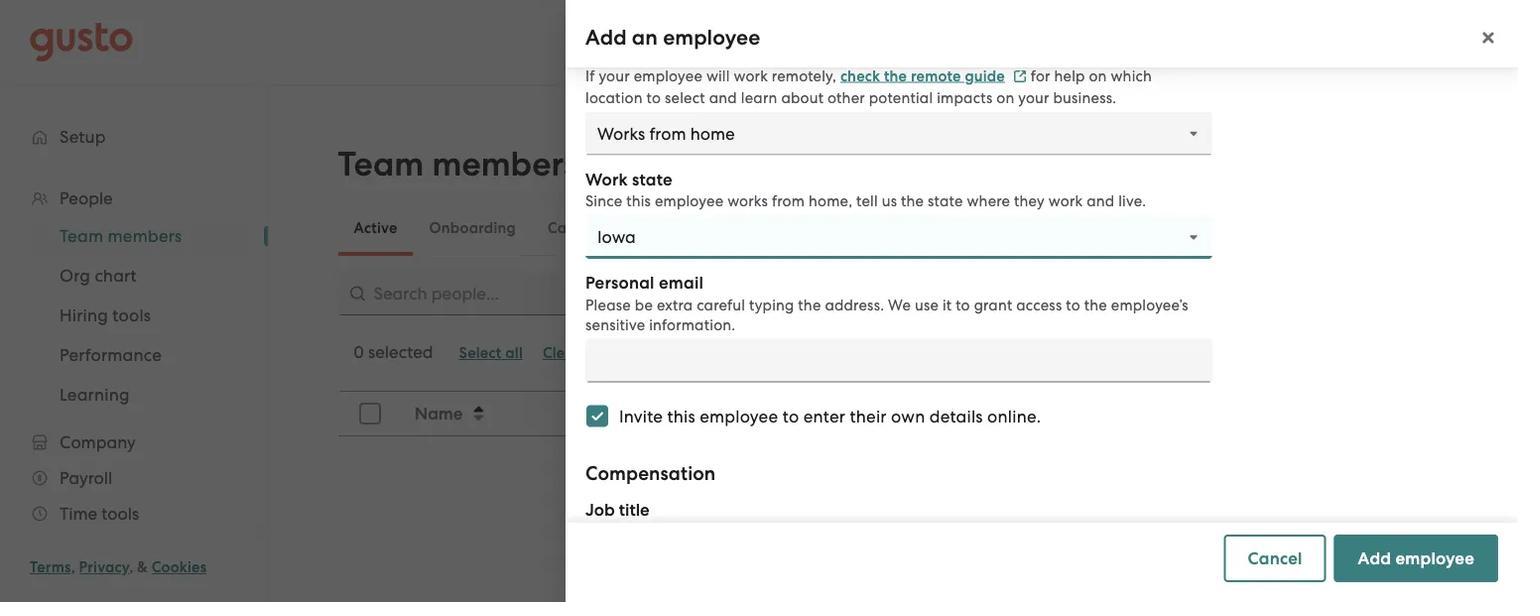 Task type: describe. For each thing, give the bounding box(es) containing it.
cancel button
[[1224, 535, 1326, 583]]

new notifications image
[[729, 343, 749, 363]]

offboarding button
[[645, 204, 766, 252]]

team members tab list
[[338, 200, 1449, 256]]

to right "access"
[[1066, 296, 1081, 314]]

employee inside work state since this employee works from home, tell us the state where they work and live.
[[655, 193, 724, 210]]

other
[[828, 89, 865, 106]]

clear all button
[[533, 337, 612, 369]]

active button
[[338, 204, 413, 252]]

sensitive
[[586, 316, 645, 333]]

account menu element
[[1135, 0, 1489, 84]]

dismissed
[[782, 219, 851, 237]]

where
[[967, 193, 1010, 210]]

opens in a new tab image
[[1013, 69, 1027, 83]]

address.
[[825, 296, 885, 314]]

which
[[1111, 67, 1152, 84]]

for
[[1031, 67, 1051, 84]]

choose
[[586, 523, 637, 540]]

online.
[[988, 406, 1041, 426]]

selected
[[368, 342, 433, 362]]

live.
[[1119, 193, 1146, 210]]

check
[[841, 67, 880, 85]]

onboarding
[[429, 219, 516, 237]]

cookies
[[152, 559, 207, 577]]

for help on which location to select and learn about other potential impacts on your business.
[[586, 67, 1152, 106]]

members
[[432, 144, 578, 185]]

to inside for help on which location to select and learn about other potential impacts on your business.
[[647, 89, 661, 106]]

department
[[611, 403, 707, 424]]

title
[[619, 500, 650, 520]]

tell
[[856, 193, 878, 210]]

own
[[891, 406, 925, 426]]

employee for this
[[700, 406, 778, 426]]

add for add employee
[[1358, 548, 1392, 569]]

the inside work state since this employee works from home, tell us the state where they work and live.
[[901, 193, 924, 210]]

will
[[707, 67, 730, 84]]

terms
[[30, 559, 71, 577]]

their
[[850, 406, 887, 426]]

business.
[[1053, 89, 1117, 106]]

or
[[839, 523, 853, 540]]

guide
[[965, 67, 1005, 85]]

home image
[[30, 22, 133, 62]]

help
[[1054, 67, 1085, 84]]

select all
[[459, 344, 523, 362]]

Search people... field
[[338, 272, 814, 316]]

check the remote guide link
[[841, 67, 1027, 85]]

job title choose from your existing set of jobs or enter a new one.
[[586, 500, 971, 540]]

privacy link
[[79, 559, 129, 577]]

and inside work state since this employee works from home, tell us the state where they work and live.
[[1087, 193, 1115, 210]]

remotely,
[[772, 67, 837, 84]]

add employee button
[[1334, 535, 1499, 583]]

if your employee will work remotely,
[[586, 67, 837, 84]]

details
[[930, 406, 983, 426]]

your inside job title choose from your existing set of jobs or enter a new one.
[[676, 523, 706, 540]]

&
[[137, 559, 148, 577]]

extra
[[657, 296, 693, 314]]

potential
[[869, 89, 933, 106]]

department button
[[599, 393, 890, 435]]

since
[[586, 193, 623, 210]]

0 horizontal spatial work
[[734, 67, 768, 84]]

work state since this employee works from home, tell us the state where they work and live.
[[586, 169, 1146, 210]]

location
[[586, 89, 643, 106]]

select
[[665, 89, 705, 106]]

to right it
[[956, 296, 970, 314]]

invite this employee to enter their own details online.
[[619, 406, 1041, 426]]

invite
[[619, 406, 663, 426]]

Invite this employee to enter their own details online. checkbox
[[576, 394, 619, 438]]

us
[[882, 193, 897, 210]]

access
[[1017, 296, 1062, 314]]

add an employee
[[586, 25, 761, 50]]

dismissed button
[[766, 204, 867, 252]]

personal
[[586, 273, 655, 293]]

the up potential
[[884, 67, 907, 85]]

terms link
[[30, 559, 71, 577]]

jobs
[[807, 523, 835, 540]]

0 horizontal spatial enter
[[804, 406, 846, 426]]

works
[[728, 193, 768, 210]]

be
[[635, 296, 653, 314]]

0 horizontal spatial state
[[632, 169, 673, 190]]

name
[[414, 403, 462, 424]]

work inside work state since this employee works from home, tell us the state where they work and live.
[[1049, 193, 1083, 210]]

Personal email field
[[586, 339, 1213, 383]]

job
[[586, 500, 615, 520]]

an
[[632, 25, 658, 50]]

privacy
[[79, 559, 129, 577]]

0 vertical spatial your
[[599, 67, 630, 84]]

candidates button
[[532, 204, 645, 252]]

they
[[1014, 193, 1045, 210]]



Task type: locate. For each thing, give the bounding box(es) containing it.
on down opens in a new tab icon
[[997, 89, 1015, 106]]

the
[[884, 67, 907, 85], [901, 193, 924, 210], [798, 296, 821, 314], [1084, 296, 1107, 314]]

0 horizontal spatial add
[[586, 25, 627, 50]]

all for clear all
[[584, 344, 602, 362]]

0 vertical spatial from
[[772, 193, 805, 210]]

add employee
[[1358, 548, 1475, 569]]

email
[[659, 273, 704, 293]]

this right invite
[[667, 406, 696, 426]]

typing
[[749, 296, 794, 314]]

0 horizontal spatial all
[[505, 344, 523, 362]]

all inside 'button'
[[505, 344, 523, 362]]

select
[[459, 344, 502, 362]]

your up "location"
[[599, 67, 630, 84]]

to left their
[[783, 406, 799, 426]]

and
[[709, 89, 737, 106], [1087, 193, 1115, 210]]

0 selected
[[354, 342, 433, 362]]

1 horizontal spatial from
[[772, 193, 805, 210]]

home,
[[809, 193, 853, 210]]

your down for at right top
[[1019, 89, 1050, 106]]

impacts
[[937, 89, 993, 106]]

this inside work state since this employee works from home, tell us the state where they work and live.
[[626, 193, 651, 210]]

1 vertical spatial enter
[[856, 523, 892, 540]]

to
[[647, 89, 661, 106], [956, 296, 970, 314], [1066, 296, 1081, 314], [783, 406, 799, 426]]

all right clear
[[584, 344, 602, 362]]

of
[[789, 523, 803, 540]]

add a team member drawer dialog
[[566, 0, 1518, 602]]

1 vertical spatial from
[[640, 523, 672, 540]]

this right since on the left top of the page
[[626, 193, 651, 210]]

1 horizontal spatial this
[[667, 406, 696, 426]]

remote
[[911, 67, 961, 85]]

the right typing
[[798, 296, 821, 314]]

from inside job title choose from your existing set of jobs or enter a new one.
[[640, 523, 672, 540]]

enter left their
[[804, 406, 846, 426]]

1 vertical spatial on
[[997, 89, 1015, 106]]

0 vertical spatial this
[[626, 193, 651, 210]]

2 all from the left
[[584, 344, 602, 362]]

work
[[586, 169, 628, 190]]

candidates
[[548, 219, 629, 237]]

cancel
[[1248, 548, 1303, 569]]

all
[[505, 344, 523, 362], [584, 344, 602, 362]]

this
[[626, 193, 651, 210], [667, 406, 696, 426]]

new notifications image
[[729, 343, 749, 363]]

employee's
[[1111, 296, 1189, 314]]

0 horizontal spatial ,
[[71, 559, 75, 577]]

clear
[[543, 344, 580, 362]]

0 horizontal spatial and
[[709, 89, 737, 106]]

team
[[338, 144, 424, 185]]

0
[[354, 342, 364, 362]]

enter left a
[[856, 523, 892, 540]]

if
[[586, 67, 595, 84]]

from
[[772, 193, 805, 210], [640, 523, 672, 540]]

clear all
[[543, 344, 602, 362]]

new
[[909, 523, 938, 540]]

work up learn
[[734, 67, 768, 84]]

your inside for help on which location to select and learn about other potential impacts on your business.
[[1019, 89, 1050, 106]]

personal email please be extra careful typing the address. we use it to grant access to the employee's sensitive information.
[[586, 273, 1189, 333]]

0 vertical spatial enter
[[804, 406, 846, 426]]

employee inside button
[[1396, 548, 1475, 569]]

enter
[[804, 406, 846, 426], [856, 523, 892, 540]]

add
[[586, 25, 627, 50], [1358, 548, 1392, 569]]

on up business.
[[1089, 67, 1107, 84]]

all right the select
[[505, 344, 523, 362]]

compensation
[[586, 462, 716, 485]]

0 horizontal spatial your
[[599, 67, 630, 84]]

0 horizontal spatial on
[[997, 89, 1015, 106]]

all for select all
[[505, 344, 523, 362]]

learn
[[741, 89, 778, 106]]

from down title
[[640, 523, 672, 540]]

0 horizontal spatial from
[[640, 523, 672, 540]]

terms , privacy , & cookies
[[30, 559, 207, 577]]

0 selected status
[[354, 342, 433, 362]]

name button
[[402, 393, 597, 435]]

Select all rows on this page checkbox
[[348, 392, 391, 436]]

cookies button
[[152, 556, 207, 580]]

existing
[[710, 523, 762, 540]]

0 vertical spatial and
[[709, 89, 737, 106]]

1 horizontal spatial enter
[[856, 523, 892, 540]]

0 vertical spatial on
[[1089, 67, 1107, 84]]

please
[[586, 296, 631, 314]]

select all button
[[449, 337, 533, 369]]

information.
[[649, 316, 736, 333]]

add inside button
[[1358, 548, 1392, 569]]

set
[[766, 523, 786, 540]]

0 vertical spatial state
[[632, 169, 673, 190]]

your left existing on the bottom of the page
[[676, 523, 706, 540]]

we
[[888, 296, 911, 314]]

dialog main content element
[[566, 0, 1518, 602]]

from inside work state since this employee works from home, tell us the state where they work and live.
[[772, 193, 805, 210]]

check the remote guide
[[841, 67, 1005, 85]]

enter inside job title choose from your existing set of jobs or enter a new one.
[[856, 523, 892, 540]]

careful
[[697, 296, 746, 314]]

a
[[896, 523, 905, 540]]

1 horizontal spatial state
[[928, 193, 963, 210]]

it
[[943, 296, 952, 314]]

, left privacy
[[71, 559, 75, 577]]

1 vertical spatial state
[[928, 193, 963, 210]]

1 horizontal spatial work
[[1049, 193, 1083, 210]]

one.
[[941, 523, 971, 540]]

, left &
[[129, 559, 133, 577]]

2 vertical spatial your
[[676, 523, 706, 540]]

1 vertical spatial and
[[1087, 193, 1115, 210]]

1 all from the left
[[505, 344, 523, 362]]

1 horizontal spatial all
[[584, 344, 602, 362]]

0 horizontal spatial this
[[626, 193, 651, 210]]

use
[[915, 296, 939, 314]]

and inside for help on which location to select and learn about other potential impacts on your business.
[[709, 89, 737, 106]]

1 horizontal spatial on
[[1089, 67, 1107, 84]]

1 horizontal spatial add
[[1358, 548, 1392, 569]]

0 vertical spatial add
[[586, 25, 627, 50]]

state right work
[[632, 169, 673, 190]]

onboarding button
[[413, 204, 532, 252]]

and down will
[[709, 89, 737, 106]]

the left employee's
[[1084, 296, 1107, 314]]

from up dismissed
[[772, 193, 805, 210]]

offboarding
[[661, 219, 750, 237]]

add for add an employee
[[586, 25, 627, 50]]

1 horizontal spatial and
[[1087, 193, 1115, 210]]

1 vertical spatial work
[[1049, 193, 1083, 210]]

all inside button
[[584, 344, 602, 362]]

state left where
[[928, 193, 963, 210]]

the right us at the right top
[[901, 193, 924, 210]]

1 vertical spatial your
[[1019, 89, 1050, 106]]

2 , from the left
[[129, 559, 133, 577]]

work right they
[[1049, 193, 1083, 210]]

active
[[354, 219, 397, 237]]

employee for your
[[634, 67, 703, 84]]

employee for an
[[663, 25, 761, 50]]

1 vertical spatial add
[[1358, 548, 1392, 569]]

1 , from the left
[[71, 559, 75, 577]]

1 horizontal spatial ,
[[129, 559, 133, 577]]

0 vertical spatial work
[[734, 67, 768, 84]]

1 horizontal spatial your
[[676, 523, 706, 540]]

1 vertical spatial this
[[667, 406, 696, 426]]

,
[[71, 559, 75, 577], [129, 559, 133, 577]]

to left select
[[647, 89, 661, 106]]

2 horizontal spatial your
[[1019, 89, 1050, 106]]

about
[[781, 89, 824, 106]]

and left the live.
[[1087, 193, 1115, 210]]

team members
[[338, 144, 578, 185]]



Task type: vqa. For each thing, say whether or not it's contained in the screenshot.
the rightmost 'work'
yes



